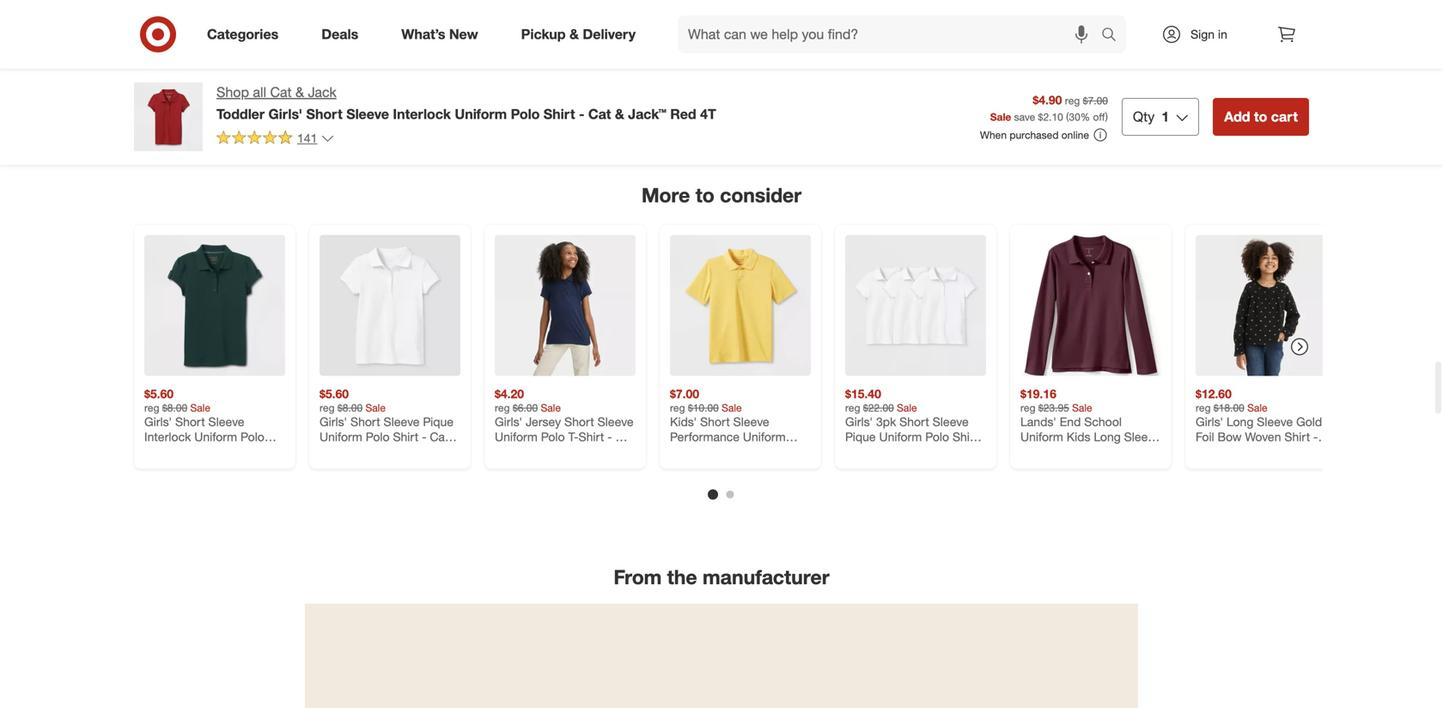 Task type: locate. For each thing, give the bounding box(es) containing it.
cat inside $15.40 reg $22.00 sale girls' 3pk short sleeve pique uniform polo shirt - cat & jack™
[[854, 444, 872, 459]]

1 horizontal spatial pique
[[846, 429, 876, 444]]

reg for girls' short sleeve interlock uniform polo shirt - cat & jack™
[[144, 401, 159, 414]]

$5.60 inside $5.60 reg $8.00 sale girls' short sleeve interlock uniform polo shirt - cat & jack™
[[144, 386, 174, 401]]

from the manufacturer
[[614, 565, 830, 589]]

add right 1
[[1225, 108, 1251, 125]]

1 vertical spatial $7.00
[[670, 386, 700, 401]]

jack™
[[628, 106, 667, 122], [214, 444, 245, 459], [320, 444, 351, 459], [506, 444, 537, 459], [768, 444, 799, 459], [887, 444, 918, 459], [1229, 444, 1260, 459]]

2 $5.60 from the left
[[320, 386, 349, 401]]

girls' inside $5.60 reg $8.00 sale girls' short sleeve interlock uniform polo shirt - cat & jack™
[[144, 414, 172, 429]]

interlock inside $5.60 reg $8.00 sale girls' short sleeve interlock uniform polo shirt - cat & jack™
[[144, 429, 191, 444]]

girls'
[[269, 106, 303, 122], [144, 414, 172, 429], [320, 414, 347, 429], [495, 414, 523, 429], [846, 414, 873, 429], [1196, 414, 1224, 429]]

reg for girls' short sleeve pique uniform polo shirt - cat & jack™
[[320, 401, 335, 414]]

$4.90
[[1033, 92, 1063, 107]]

uniform inside $5.60 reg $8.00 sale girls' short sleeve pique uniform polo shirt - cat & jack™
[[320, 429, 363, 444]]

sleeve inside the $4.20 reg $6.00 sale girls' jersey short sleeve uniform polo t-shirt - cat & jack™
[[598, 414, 634, 429]]

sleeve inside $5.60 reg $8.00 sale girls' short sleeve interlock uniform polo shirt - cat & jack™
[[208, 414, 245, 429]]

reg inside $12.60 reg $18.00 sale girls' long sleeve gold foil bow woven shirt - cat & jack™ black
[[1196, 401, 1211, 414]]

$8.00 for girls' short sleeve interlock uniform polo shirt - cat & jack™
[[162, 401, 187, 414]]

short inside shop all cat & jack toddler girls' short sleeve interlock uniform polo shirt - cat & jack™ red 4t
[[306, 106, 343, 122]]

reg inside the $4.90 reg $7.00 sale save $ 2.10 ( 30 % off )
[[1066, 94, 1081, 107]]

girls' inside $12.60 reg $18.00 sale girls' long sleeve gold foil bow woven shirt - cat & jack™ black
[[1196, 414, 1224, 429]]

search button
[[1094, 15, 1135, 57]]

girls' inside $15.40 reg $22.00 sale girls' 3pk short sleeve pique uniform polo shirt - cat & jack™
[[846, 414, 873, 429]]

uniform inside the $4.20 reg $6.00 sale girls' jersey short sleeve uniform polo t-shirt - cat & jack™
[[495, 429, 538, 444]]

girls' long sleeve gold foil bow woven shirt - cat & jack™ black image
[[1196, 235, 1337, 376]]

polo inside the $4.20 reg $6.00 sale girls' jersey short sleeve uniform polo t-shirt - cat & jack™
[[541, 429, 565, 444]]

cart inside jurassic world classic 30th anniversary walkie talkies add to cart
[[187, 42, 207, 55]]

toddler
[[217, 106, 265, 122]]

sign in
[[1191, 27, 1228, 42]]

(
[[1067, 110, 1069, 123]]

- inside shop all cat & jack toddler girls' short sleeve interlock uniform polo shirt - cat & jack™ red 4t
[[579, 106, 585, 122]]

sign
[[1191, 27, 1215, 42]]

sale inside the $4.20 reg $6.00 sale girls' jersey short sleeve uniform polo t-shirt - cat & jack™
[[541, 401, 561, 414]]

uniform inside shop all cat & jack toddler girls' short sleeve interlock uniform polo shirt - cat & jack™ red 4t
[[455, 106, 507, 122]]

0 horizontal spatial $5.60
[[144, 386, 174, 401]]

1 vertical spatial interlock
[[144, 429, 191, 444]]

purchased
[[1010, 129, 1059, 141]]

polo inside $5.60 reg $8.00 sale girls' short sleeve pique uniform polo shirt - cat & jack™
[[366, 429, 390, 444]]

and
[[922, 0, 943, 8]]

cat inside $5.60 reg $8.00 sale girls' short sleeve interlock uniform polo shirt - cat & jack™
[[181, 444, 200, 459]]

sale for kids' short sleeve performance uniform polo shirt - cat & jack™
[[722, 401, 742, 414]]

interlock
[[393, 106, 451, 122], [144, 429, 191, 444]]

add down talkies
[[152, 42, 172, 55]]

sale inside $15.40 reg $22.00 sale girls' 3pk short sleeve pique uniform polo shirt - cat & jack™
[[897, 401, 918, 414]]

jack™ inside $5.60 reg $8.00 sale girls' short sleeve interlock uniform polo shirt - cat & jack™
[[214, 444, 245, 459]]

1
[[1162, 108, 1170, 125]]

1 $5.60 from the left
[[144, 386, 174, 401]]

jack™ inside $12.60 reg $18.00 sale girls' long sleeve gold foil bow woven shirt - cat & jack™ black
[[1229, 444, 1260, 459]]

2 $8.00 from the left
[[338, 401, 363, 414]]

0 horizontal spatial $7.00
[[670, 386, 700, 401]]

shirt inside $5.60 reg $8.00 sale girls' short sleeve pique uniform polo shirt - cat & jack™
[[393, 429, 419, 444]]

haribo sweet and sour reindeer - 4oz link
[[846, 0, 987, 24]]

$12.60
[[1196, 386, 1232, 401]]

$5.60 for girls' short sleeve pique uniform polo shirt - cat & jack™
[[320, 386, 349, 401]]

1 horizontal spatial interlock
[[393, 106, 451, 122]]

short inside the $4.20 reg $6.00 sale girls' jersey short sleeve uniform polo t-shirt - cat & jack™
[[565, 414, 594, 429]]

add down 8
[[1029, 42, 1048, 55]]

polo inside $5.60 reg $8.00 sale girls' short sleeve interlock uniform polo shirt - cat & jack™
[[241, 429, 265, 444]]

girls' 3pk short sleeve pique uniform polo shirt - cat & jack™ image
[[846, 235, 987, 376]]

t-
[[568, 429, 579, 444]]

1 $8.00 from the left
[[162, 401, 187, 414]]

polo
[[511, 106, 540, 122], [241, 429, 265, 444], [366, 429, 390, 444], [541, 429, 565, 444], [926, 429, 950, 444], [670, 444, 694, 459]]

all
[[253, 84, 266, 101]]

haribo
[[846, 0, 882, 8]]

new
[[449, 26, 478, 43]]

reg inside the $4.20 reg $6.00 sale girls' jersey short sleeve uniform polo t-shirt - cat & jack™
[[495, 401, 510, 414]]

girls' short sleeve pique uniform polo shirt - cat & jack™ image
[[320, 235, 461, 376]]

$7.00 inside $7.00 reg $10.00 sale kids' short sleeve performance uniform polo shirt - cat & jack™
[[670, 386, 700, 401]]

-
[[898, 8, 902, 24], [579, 106, 585, 122], [422, 429, 427, 444], [608, 429, 612, 444], [1314, 429, 1319, 444], [173, 444, 178, 459], [726, 444, 731, 459], [846, 444, 850, 459]]

sale inside $19.16 reg $23.95 sale
[[1073, 401, 1093, 414]]

$5.60 for girls' short sleeve interlock uniform polo shirt - cat & jack™
[[144, 386, 174, 401]]

cat inside $5.60 reg $8.00 sale girls' short sleeve pique uniform polo shirt - cat & jack™
[[430, 429, 449, 444]]

sale for girls' long sleeve gold foil bow woven shirt - cat & jack™ black
[[1248, 401, 1268, 414]]

kids' short sleeve performance uniform polo shirt - cat & jack™ image
[[670, 235, 811, 376]]

to inside jurassic world classic 30th anniversary walkie talkies add to cart
[[175, 42, 184, 55]]

$8.00 inside $5.60 reg $8.00 sale girls' short sleeve pique uniform polo shirt - cat & jack™
[[338, 401, 363, 414]]

interlock inside shop all cat & jack toddler girls' short sleeve interlock uniform polo shirt - cat & jack™ red 4t
[[393, 106, 451, 122]]

2.0
[[1082, 0, 1099, 8]]

uniform for girls' short sleeve interlock uniform polo shirt - cat & jack™
[[194, 429, 237, 444]]

$12.60 reg $18.00 sale girls' long sleeve gold foil bow woven shirt - cat & jack™ black
[[1196, 386, 1323, 459]]

pique inside $15.40 reg $22.00 sale girls' 3pk short sleeve pique uniform polo shirt - cat & jack™
[[846, 429, 876, 444]]

jack™ inside shop all cat & jack toddler girls' short sleeve interlock uniform polo shirt - cat & jack™ red 4t
[[628, 106, 667, 122]]

pique
[[423, 414, 454, 429], [846, 429, 876, 444]]

0 vertical spatial $7.00
[[1083, 94, 1109, 107]]

$22.00
[[864, 401, 894, 414]]

short inside $5.60 reg $8.00 sale girls' short sleeve interlock uniform polo shirt - cat & jack™
[[175, 414, 205, 429]]

walkie
[[238, 8, 273, 23]]

what's new
[[402, 26, 478, 43]]

30th
[[144, 8, 168, 23]]

uniform
[[455, 106, 507, 122], [194, 429, 237, 444], [320, 429, 363, 444], [495, 429, 538, 444], [743, 429, 786, 444], [880, 429, 922, 444]]

0 vertical spatial interlock
[[393, 106, 451, 122]]

- inside $15.40 reg $22.00 sale girls' 3pk short sleeve pique uniform polo shirt - cat & jack™
[[846, 444, 850, 459]]

image of toddler girls' short sleeve interlock uniform polo shirt - cat & jack™ red 4t image
[[134, 83, 203, 151]]

bow
[[1218, 429, 1242, 444]]

delivery
[[583, 26, 636, 43]]

search
[[1094, 28, 1135, 44]]

jack™ inside $5.60 reg $8.00 sale girls' short sleeve pique uniform polo shirt - cat & jack™
[[320, 444, 351, 459]]

sweet
[[885, 0, 919, 8]]

more
[[642, 183, 690, 207]]

sleeve inside shop all cat & jack toddler girls' short sleeve interlock uniform polo shirt - cat & jack™ red 4t
[[347, 106, 389, 122]]

shirt inside $15.40 reg $22.00 sale girls' 3pk short sleeve pique uniform polo shirt - cat & jack™
[[953, 429, 979, 444]]

add down "reindeer"
[[853, 42, 873, 55]]

reg inside $5.60 reg $8.00 sale girls' short sleeve pique uniform polo shirt - cat & jack™
[[320, 401, 335, 414]]

cart
[[187, 42, 207, 55], [538, 42, 558, 55], [713, 42, 733, 55], [889, 42, 909, 55], [1064, 42, 1084, 55], [1272, 108, 1299, 125]]

sale inside $5.60 reg $8.00 sale girls' short sleeve pique uniform polo shirt - cat & jack™
[[366, 401, 386, 414]]

girls' inside the $4.20 reg $6.00 sale girls' jersey short sleeve uniform polo t-shirt - cat & jack™
[[495, 414, 523, 429]]

$7.00 up off
[[1083, 94, 1109, 107]]

reg for girls' jersey short sleeve uniform polo t-shirt - cat & jack™
[[495, 401, 510, 414]]

$7.00 up kids'
[[670, 386, 700, 401]]

polo inside $7.00 reg $10.00 sale kids' short sleeve performance uniform polo shirt - cat & jack™
[[670, 444, 694, 459]]

save
[[1015, 110, 1036, 123]]

shirt inside $12.60 reg $18.00 sale girls' long sleeve gold foil bow woven shirt - cat & jack™ black
[[1285, 429, 1311, 444]]

$7.00
[[1083, 94, 1109, 107], [670, 386, 700, 401]]

reg for kids' short sleeve performance uniform polo shirt - cat & jack™
[[670, 401, 685, 414]]

cat inside $12.60 reg $18.00 sale girls' long sleeve gold foil bow woven shirt - cat & jack™ black
[[1196, 444, 1215, 459]]

reg for girls' long sleeve gold foil bow woven shirt - cat & jack™ black
[[1196, 401, 1211, 414]]

& inside $12.60 reg $18.00 sale girls' long sleeve gold foil bow woven shirt - cat & jack™ black
[[1218, 444, 1226, 459]]

0 horizontal spatial pique
[[423, 414, 454, 429]]

0 horizontal spatial $8.00
[[162, 401, 187, 414]]

to
[[175, 42, 184, 55], [525, 42, 535, 55], [701, 42, 710, 55], [876, 42, 886, 55], [1051, 42, 1061, 55], [1255, 108, 1268, 125], [696, 183, 715, 207]]

girls' for girls' 3pk short sleeve pique uniform polo shirt - cat & jack™
[[846, 414, 873, 429]]

1 horizontal spatial $5.60
[[320, 386, 349, 401]]

girls' short sleeve interlock uniform polo shirt - cat & jack™ image
[[144, 235, 285, 376]]

jack
[[308, 84, 337, 101]]

$5.60 reg $8.00 sale girls' short sleeve interlock uniform polo shirt - cat & jack™
[[144, 386, 265, 459]]

%
[[1081, 110, 1091, 123]]

haribo sweet and sour reindeer - 4oz
[[846, 0, 971, 24]]

1 horizontal spatial $7.00
[[1083, 94, 1109, 107]]

shirt inside $7.00 reg $10.00 sale kids' short sleeve performance uniform polo shirt - cat & jack™
[[698, 444, 723, 459]]

short inside $15.40 reg $22.00 sale girls' 3pk short sleeve pique uniform polo shirt - cat & jack™
[[900, 414, 930, 429]]

- inside $7.00 reg $10.00 sale kids' short sleeve performance uniform polo shirt - cat & jack™
[[726, 444, 731, 459]]

jack™ inside $15.40 reg $22.00 sale girls' 3pk short sleeve pique uniform polo shirt - cat & jack™
[[887, 444, 918, 459]]

$15.40 reg $22.00 sale girls' 3pk short sleeve pique uniform polo shirt - cat & jack™
[[846, 386, 979, 459]]

pickup
[[521, 26, 566, 43]]

sale inside $7.00 reg $10.00 sale kids' short sleeve performance uniform polo shirt - cat & jack™
[[722, 401, 742, 414]]

$8.00 inside $5.60 reg $8.00 sale girls' short sleeve interlock uniform polo shirt - cat & jack™
[[162, 401, 187, 414]]

uniform inside $7.00 reg $10.00 sale kids' short sleeve performance uniform polo shirt - cat & jack™
[[743, 429, 786, 444]]

uniform for kids' short sleeve performance uniform polo shirt - cat & jack™
[[743, 429, 786, 444]]

1 horizontal spatial $8.00
[[338, 401, 363, 414]]

- inside haribo sweet and sour reindeer - 4oz
[[898, 8, 902, 24]]

4t
[[701, 106, 717, 122]]

sleeve
[[347, 106, 389, 122], [208, 414, 245, 429], [384, 414, 420, 429], [598, 414, 634, 429], [734, 414, 770, 429], [933, 414, 969, 429], [1258, 414, 1294, 429]]

sour
[[946, 0, 971, 8]]

30
[[1069, 110, 1081, 123]]

uniform inside $5.60 reg $8.00 sale girls' short sleeve interlock uniform polo shirt - cat & jack™
[[194, 429, 237, 444]]

sign in link
[[1147, 15, 1255, 53]]

girls' inside $5.60 reg $8.00 sale girls' short sleeve pique uniform polo shirt - cat & jack™
[[320, 414, 347, 429]]

sale for girls' jersey short sleeve uniform polo t-shirt - cat & jack™
[[541, 401, 561, 414]]

reg inside $7.00 reg $10.00 sale kids' short sleeve performance uniform polo shirt - cat & jack™
[[670, 401, 685, 414]]

add
[[152, 42, 172, 55], [503, 42, 522, 55], [678, 42, 698, 55], [853, 42, 873, 55], [1029, 42, 1048, 55], [1225, 108, 1251, 125]]

sale inside $5.60 reg $8.00 sale girls' short sleeve interlock uniform polo shirt - cat & jack™
[[190, 401, 210, 414]]

reg inside $5.60 reg $8.00 sale girls' short sleeve interlock uniform polo shirt - cat & jack™
[[144, 401, 159, 414]]

$5.60
[[144, 386, 174, 401], [320, 386, 349, 401]]

0 horizontal spatial interlock
[[144, 429, 191, 444]]

elite
[[1056, 0, 1079, 8]]

in
[[1219, 27, 1228, 42]]

$5.60 inside $5.60 reg $8.00 sale girls' short sleeve pique uniform polo shirt - cat & jack™
[[320, 386, 349, 401]]

cat
[[270, 84, 292, 101], [589, 106, 611, 122], [430, 429, 449, 444], [616, 429, 635, 444], [181, 444, 200, 459], [735, 444, 753, 459], [854, 444, 872, 459], [1196, 444, 1215, 459]]

short
[[306, 106, 343, 122], [175, 414, 205, 429], [351, 414, 380, 429], [565, 414, 594, 429], [701, 414, 730, 429], [900, 414, 930, 429]]

$8.00
[[162, 401, 187, 414], [338, 401, 363, 414]]

sleeve inside $15.40 reg $22.00 sale girls' 3pk short sleeve pique uniform polo shirt - cat & jack™
[[933, 414, 969, 429]]

sale inside $12.60 reg $18.00 sale girls' long sleeve gold foil bow woven shirt - cat & jack™ black
[[1248, 401, 1268, 414]]

reg
[[1066, 94, 1081, 107], [144, 401, 159, 414], [320, 401, 335, 414], [495, 401, 510, 414], [670, 401, 685, 414], [846, 401, 861, 414], [1021, 401, 1036, 414], [1196, 401, 1211, 414]]

reg inside $15.40 reg $22.00 sale girls' 3pk short sleeve pique uniform polo shirt - cat & jack™
[[846, 401, 861, 414]]

online
[[1062, 129, 1090, 141]]

eaglepoint
[[1102, 0, 1159, 8]]



Task type: vqa. For each thing, say whether or not it's contained in the screenshot.


Task type: describe. For each thing, give the bounding box(es) containing it.
deals
[[322, 26, 359, 43]]

sale for girls' short sleeve interlock uniform polo shirt - cat & jack™
[[190, 401, 210, 414]]

long
[[1227, 414, 1254, 429]]

sleeve inside $12.60 reg $18.00 sale girls' long sleeve gold foil bow woven shirt - cat & jack™ black
[[1258, 414, 1294, 429]]

rd
[[1021, 8, 1038, 23]]

$19.16
[[1021, 386, 1057, 401]]

& inside the $4.20 reg $6.00 sale girls' jersey short sleeve uniform polo t-shirt - cat & jack™
[[495, 444, 503, 459]]

nerf elite 2.0 eaglepoint rd 8 blaster link
[[1021, 0, 1162, 23]]

when
[[980, 129, 1007, 141]]

uniform inside $15.40 reg $22.00 sale girls' 3pk short sleeve pique uniform polo shirt - cat & jack™
[[880, 429, 922, 444]]

jersey
[[526, 414, 561, 429]]

$4.20 reg $6.00 sale girls' jersey short sleeve uniform polo t-shirt - cat & jack™
[[495, 386, 635, 459]]

- inside the $4.20 reg $6.00 sale girls' jersey short sleeve uniform polo t-shirt - cat & jack™
[[608, 429, 612, 444]]

nerf elite 2.0 eaglepoint rd 8 blaster
[[1021, 0, 1159, 23]]

reindeer
[[846, 8, 894, 24]]

polo for girls' jersey short sleeve uniform polo t-shirt - cat & jack™
[[541, 429, 565, 444]]

girls' for girls' jersey short sleeve uniform polo t-shirt - cat & jack™
[[495, 414, 523, 429]]

& inside $7.00 reg $10.00 sale kids' short sleeve performance uniform polo shirt - cat & jack™
[[757, 444, 764, 459]]

- inside $5.60 reg $8.00 sale girls' short sleeve interlock uniform polo shirt - cat & jack™
[[173, 444, 178, 459]]

add right new
[[503, 42, 522, 55]]

performance
[[670, 429, 740, 444]]

jack™ inside the $4.20 reg $6.00 sale girls' jersey short sleeve uniform polo t-shirt - cat & jack™
[[506, 444, 537, 459]]

short inside $7.00 reg $10.00 sale kids' short sleeve performance uniform polo shirt - cat & jack™
[[701, 414, 730, 429]]

jurassic world classic 30th anniversary walkie talkies add to cart
[[144, 0, 273, 55]]

polo inside $15.40 reg $22.00 sale girls' 3pk short sleeve pique uniform polo shirt - cat & jack™
[[926, 429, 950, 444]]

$7.00 reg $10.00 sale kids' short sleeve performance uniform polo shirt - cat & jack™
[[670, 386, 799, 459]]

add up red
[[678, 42, 698, 55]]

classic
[[227, 0, 266, 8]]

cat inside $7.00 reg $10.00 sale kids' short sleeve performance uniform polo shirt - cat & jack™
[[735, 444, 753, 459]]

qty 1
[[1133, 108, 1170, 125]]

uniform for girls' short sleeve pique uniform polo shirt - cat & jack™
[[320, 429, 363, 444]]

sale for girls' 3pk short sleeve pique uniform polo shirt - cat & jack™
[[897, 401, 918, 414]]

cat inside the $4.20 reg $6.00 sale girls' jersey short sleeve uniform polo t-shirt - cat & jack™
[[616, 429, 635, 444]]

talkies
[[144, 23, 180, 38]]

anniversary
[[172, 8, 235, 23]]

shirt inside the $4.20 reg $6.00 sale girls' jersey short sleeve uniform polo t-shirt - cat & jack™
[[579, 429, 604, 444]]

8
[[1041, 8, 1048, 23]]

$19.16 reg $23.95 sale
[[1021, 386, 1093, 414]]

jurassic world classic 30th anniversary walkie talkies link
[[144, 0, 285, 38]]

polo inside shop all cat & jack toddler girls' short sleeve interlock uniform polo shirt - cat & jack™ red 4t
[[511, 106, 540, 122]]

sleeve inside $7.00 reg $10.00 sale kids' short sleeve performance uniform polo shirt - cat & jack™
[[734, 414, 770, 429]]

- inside $12.60 reg $18.00 sale girls' long sleeve gold foil bow woven shirt - cat & jack™ black
[[1314, 429, 1319, 444]]

lands' end school uniform kids long sleeve feminine fit interlock polo shirt image
[[1021, 235, 1162, 376]]

manufacturer
[[703, 565, 830, 589]]

girls' for girls' short sleeve pique uniform polo shirt - cat & jack™
[[320, 414, 347, 429]]

What can we help you find? suggestions appear below search field
[[678, 15, 1106, 53]]

$6.00
[[513, 401, 538, 414]]

girls' jersey short sleeve uniform polo t-shirt - cat & jack™ image
[[495, 235, 636, 376]]

world
[[192, 0, 223, 8]]

$8.00 for girls' short sleeve pique uniform polo shirt - cat & jack™
[[338, 401, 363, 414]]

black
[[1264, 444, 1294, 459]]

& inside $5.60 reg $8.00 sale girls' short sleeve interlock uniform polo shirt - cat & jack™
[[203, 444, 211, 459]]

what's new link
[[387, 15, 500, 53]]

reg for girls' 3pk short sleeve pique uniform polo shirt - cat & jack™
[[846, 401, 861, 414]]

foil
[[1196, 429, 1215, 444]]

$10.00
[[688, 401, 719, 414]]

shop all cat & jack toddler girls' short sleeve interlock uniform polo shirt - cat & jack™ red 4t
[[217, 84, 717, 122]]

off
[[1094, 110, 1106, 123]]

sale inside the $4.90 reg $7.00 sale save $ 2.10 ( 30 % off )
[[991, 110, 1012, 123]]

kids'
[[670, 414, 697, 429]]

2.10
[[1044, 110, 1064, 123]]

$18.00
[[1214, 401, 1245, 414]]

uniform for girls' jersey short sleeve uniform polo t-shirt - cat & jack™
[[495, 429, 538, 444]]

$5.60 reg $8.00 sale girls' short sleeve pique uniform polo shirt - cat & jack™
[[320, 386, 460, 459]]

$
[[1039, 110, 1044, 123]]

3pk
[[877, 414, 897, 429]]

$7.00 inside the $4.90 reg $7.00 sale save $ 2.10 ( 30 % off )
[[1083, 94, 1109, 107]]

& inside $15.40 reg $22.00 sale girls' 3pk short sleeve pique uniform polo shirt - cat & jack™
[[876, 444, 883, 459]]

polo for girls' short sleeve pique uniform polo shirt - cat & jack™
[[366, 429, 390, 444]]

consider
[[720, 183, 802, 207]]

)
[[1106, 110, 1109, 123]]

qty
[[1133, 108, 1155, 125]]

141 link
[[217, 130, 335, 149]]

$15.40
[[846, 386, 882, 401]]

from
[[614, 565, 662, 589]]

4oz
[[906, 8, 925, 24]]

141
[[297, 131, 317, 146]]

pickup & delivery
[[521, 26, 636, 43]]

the
[[667, 565, 697, 589]]

reg inside $19.16 reg $23.95 sale
[[1021, 401, 1036, 414]]

short inside $5.60 reg $8.00 sale girls' short sleeve pique uniform polo shirt - cat & jack™
[[351, 414, 380, 429]]

girls' inside shop all cat & jack toddler girls' short sleeve interlock uniform polo shirt - cat & jack™ red 4t
[[269, 106, 303, 122]]

jack™ inside $7.00 reg $10.00 sale kids' short sleeve performance uniform polo shirt - cat & jack™
[[768, 444, 799, 459]]

$4.20
[[495, 386, 524, 401]]

girls' for girls' long sleeve gold foil bow woven shirt - cat & jack™ black
[[1196, 414, 1224, 429]]

$23.95
[[1039, 401, 1070, 414]]

pique inside $5.60 reg $8.00 sale girls' short sleeve pique uniform polo shirt - cat & jack™
[[423, 414, 454, 429]]

more to consider
[[642, 183, 802, 207]]

girls' for girls' short sleeve interlock uniform polo shirt - cat & jack™
[[144, 414, 172, 429]]

blaster
[[1051, 8, 1089, 23]]

red
[[671, 106, 697, 122]]

add inside jurassic world classic 30th anniversary walkie talkies add to cart
[[152, 42, 172, 55]]

what's
[[402, 26, 446, 43]]

shop
[[217, 84, 249, 101]]

jurassic
[[144, 0, 189, 8]]

when purchased online
[[980, 129, 1090, 141]]

shirt inside $5.60 reg $8.00 sale girls' short sleeve interlock uniform polo shirt - cat & jack™
[[144, 444, 170, 459]]

sale for girls' short sleeve pique uniform polo shirt - cat & jack™
[[366, 401, 386, 414]]

polo for kids' short sleeve performance uniform polo shirt - cat & jack™
[[670, 444, 694, 459]]

woven
[[1246, 429, 1282, 444]]

& inside $5.60 reg $8.00 sale girls' short sleeve pique uniform polo shirt - cat & jack™
[[452, 429, 460, 444]]

gold
[[1297, 414, 1323, 429]]

deals link
[[307, 15, 380, 53]]

sleeve inside $5.60 reg $8.00 sale girls' short sleeve pique uniform polo shirt - cat & jack™
[[384, 414, 420, 429]]

nerf
[[1021, 0, 1052, 8]]

categories
[[207, 26, 279, 43]]

- inside $5.60 reg $8.00 sale girls' short sleeve pique uniform polo shirt - cat & jack™
[[422, 429, 427, 444]]

$4.90 reg $7.00 sale save $ 2.10 ( 30 % off )
[[991, 92, 1109, 123]]

polo for girls' short sleeve interlock uniform polo shirt - cat & jack™
[[241, 429, 265, 444]]

pickup & delivery link
[[507, 15, 657, 53]]

shirt inside shop all cat & jack toddler girls' short sleeve interlock uniform polo shirt - cat & jack™ red 4t
[[544, 106, 575, 122]]



